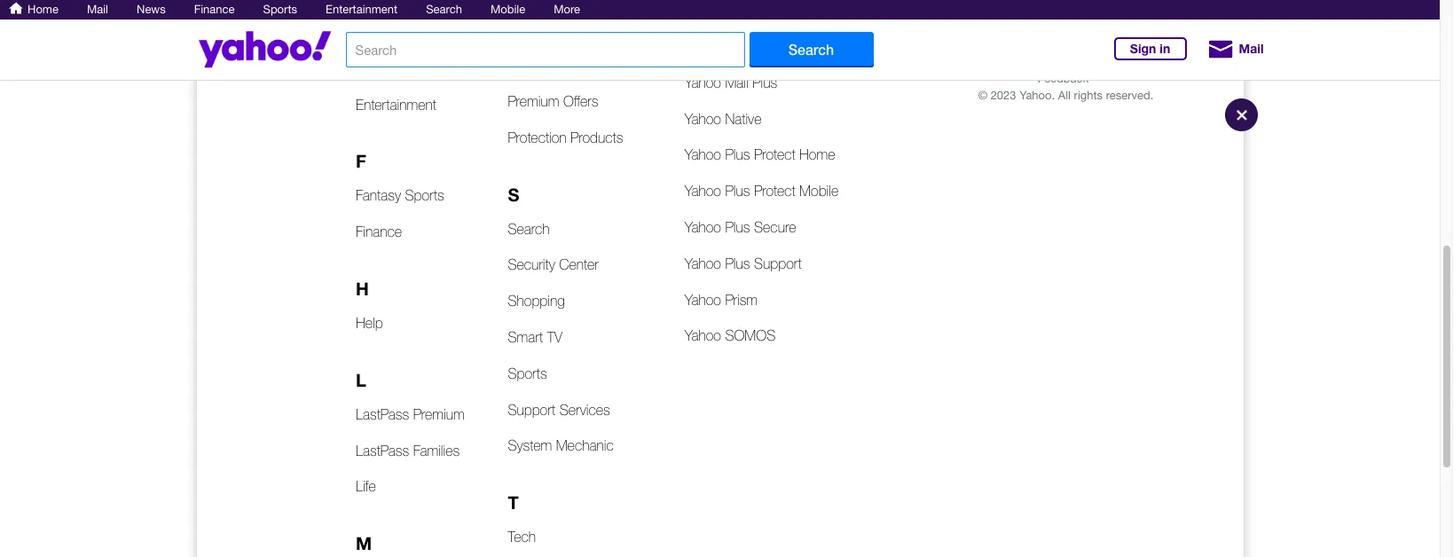 Task type: vqa. For each thing, say whether or not it's contained in the screenshot.


Task type: describe. For each thing, give the bounding box(es) containing it.
plus for yahoo plus protect mobile
[[725, 183, 750, 199]]

native
[[725, 111, 762, 127]]

security center link
[[508, 247, 599, 283]]

protection
[[508, 129, 567, 145]]

tech link
[[508, 519, 536, 556]]

home link
[[9, 0, 59, 20]]

smart tv link
[[508, 320, 563, 356]]

center
[[559, 257, 599, 273]]

e
[[356, 59, 367, 80]]

finance down fantasy
[[356, 224, 402, 240]]

sign in
[[1131, 41, 1171, 56]]

yahoo homepage
[[685, 2, 791, 18]]

protect for home
[[754, 147, 796, 163]]

1 vertical spatial mobile
[[800, 183, 839, 199]]

tech
[[508, 529, 536, 545]]

1 horizontal spatial finance link
[[356, 214, 402, 250]]

yahoo plus protect mobile link
[[685, 173, 839, 210]]

system mechanic link
[[508, 428, 614, 464]]

1 horizontal spatial news
[[613, 57, 646, 73]]

yahoo for yahoo mail plus
[[685, 74, 722, 90]]

feedback
[[1038, 72, 1089, 85]]

yahoo somos
[[685, 328, 776, 344]]

sports for sports link to the bottom
[[508, 366, 547, 382]]

1 vertical spatial entertainment
[[356, 96, 437, 112]]

©
[[979, 89, 988, 102]]

articles
[[613, 21, 655, 37]]

feedback link
[[1038, 72, 1089, 85]]

yahoo.
[[1020, 89, 1055, 102]]

news link
[[137, 3, 166, 16]]

1 horizontal spatial home
[[800, 147, 836, 163]]

system mechanic
[[508, 438, 614, 454]]

families
[[413, 442, 460, 458]]

yahoo plus protect home link
[[685, 137, 836, 173]]

plus inside yahoo mail plus link
[[753, 74, 778, 90]]

more link
[[554, 3, 580, 16]]

plus for yahoo plus protect home
[[725, 147, 750, 163]]

yahoo plus secure
[[685, 219, 797, 235]]

all
[[1059, 89, 1071, 102]]

downloads link
[[356, 0, 422, 32]]

0 vertical spatial finance link
[[194, 3, 235, 16]]

personal finance articles
[[508, 21, 655, 37]]

shopping link
[[508, 283, 565, 320]]

yahoo mail plus
[[685, 74, 778, 90]]

0 horizontal spatial support
[[508, 402, 556, 418]]

mechanic
[[556, 438, 614, 454]]

0 vertical spatial news
[[137, 3, 166, 16]]

in
[[1160, 41, 1171, 56]]

offers
[[564, 93, 599, 109]]

homepage
[[725, 2, 791, 18]]

sign
[[1131, 41, 1157, 56]]

yahoo for yahoo plus protect home
[[685, 147, 722, 163]]

m
[[356, 533, 372, 554]]

fantasy sports link
[[356, 178, 444, 214]]

yahoo prism
[[685, 292, 758, 308]]

search for search button
[[789, 41, 835, 58]]

navigation containing home
[[0, 0, 1440, 20]]

mail link for home link
[[87, 3, 108, 16]]

mobile inside navigation
[[491, 3, 526, 16]]

smart
[[508, 329, 543, 345]]

somos
[[725, 328, 776, 344]]

protection products
[[508, 129, 623, 145]]

yahoo plus secure link
[[685, 210, 797, 246]]

lastpass families link
[[356, 433, 460, 469]]

privacy
[[1082, 33, 1120, 46]]

0 horizontal spatial sports link
[[263, 3, 297, 16]]

yahoo for yahoo somos
[[685, 328, 722, 344]]

1 vertical spatial entertainment link
[[356, 87, 437, 123]]

1 vertical spatial mail
[[1239, 41, 1264, 56]]

0 vertical spatial support
[[754, 255, 802, 271]]

1 vertical spatial sports
[[405, 188, 444, 204]]

security
[[508, 257, 555, 273]]

careers
[[1097, 52, 1137, 66]]

lastpass for lastpass premium
[[356, 406, 409, 422]]

premium offers link
[[508, 83, 599, 120]]

help link inside footer
[[1142, 52, 1166, 66]]

search for the bottommost search link
[[508, 221, 550, 237]]

© 2023 yahoo. all rights reserved.
[[979, 89, 1154, 102]]

0 vertical spatial premium
[[508, 93, 560, 109]]

t
[[508, 492, 519, 513]]

plus for yahoo plus support
[[725, 255, 750, 271]]

services
[[560, 402, 610, 418]]

security center
[[508, 257, 599, 273]]

lastpass premium link
[[356, 397, 465, 433]]

fantasy sports
[[356, 188, 444, 204]]

Search text field
[[346, 32, 745, 67]]

premium offers
[[508, 93, 599, 109]]

yahoo plus protect mobile
[[685, 183, 839, 199]]

yahoo for yahoo plus support
[[685, 255, 722, 271]]

yahoo plus protect home
[[685, 147, 836, 163]]

personal finance news
[[508, 57, 646, 73]]

fantasy
[[356, 188, 401, 204]]

life
[[356, 479, 376, 495]]

yahoo for yahoo prism
[[685, 292, 722, 308]]



Task type: locate. For each thing, give the bounding box(es) containing it.
1 horizontal spatial mail
[[725, 74, 749, 90]]

0 vertical spatial help
[[1142, 52, 1166, 66]]

2 yahoo from the top
[[685, 38, 722, 54]]

search right immersive
[[789, 41, 835, 58]]

plus inside yahoo plus secure link
[[725, 219, 750, 235]]

yahoo homepage link
[[685, 0, 791, 28]]

yahoo immersive link
[[685, 28, 785, 65]]

search inside navigation
[[426, 3, 462, 16]]

protection products link
[[508, 120, 623, 156]]

help inside privacy dashboard careers help feedback
[[1142, 52, 1166, 66]]

1 vertical spatial search link
[[508, 211, 550, 247]]

footer containing privacy dashboard careers help feedback
[[933, 30, 1200, 104]]

2 protect from the top
[[754, 183, 796, 199]]

lastpass inside "link"
[[356, 442, 409, 458]]

2 lastpass from the top
[[356, 442, 409, 458]]

0 horizontal spatial home
[[28, 3, 59, 16]]

0 vertical spatial mobile
[[491, 3, 526, 16]]

1 vertical spatial support
[[508, 402, 556, 418]]

plus inside yahoo plus support link
[[725, 255, 750, 271]]

1 horizontal spatial help link
[[1142, 52, 1166, 66]]

0 horizontal spatial mail link
[[87, 3, 108, 16]]

protect
[[754, 147, 796, 163], [754, 183, 796, 199]]

1 personal from the top
[[508, 21, 558, 37]]

support down secure
[[754, 255, 802, 271]]

0 vertical spatial protect
[[754, 147, 796, 163]]

plus inside yahoo plus protect home link
[[725, 147, 750, 163]]

personal up premium offers
[[508, 57, 558, 73]]

1 vertical spatial mail link
[[1208, 34, 1264, 65]]

lastpass families
[[356, 442, 460, 458]]

support
[[754, 255, 802, 271], [508, 402, 556, 418]]

1 horizontal spatial mail link
[[1208, 34, 1264, 65]]

entertainment up e
[[326, 3, 398, 16]]

finance inside personal finance articles link
[[562, 21, 609, 37]]

mail link left news link
[[87, 3, 108, 16]]

1 vertical spatial search
[[789, 41, 835, 58]]

mail right 'in'
[[1239, 41, 1264, 56]]

0 vertical spatial search
[[426, 3, 462, 16]]

yahoo for yahoo plus protect mobile
[[685, 183, 722, 199]]

0 horizontal spatial search
[[426, 3, 462, 16]]

yahoo immersive
[[685, 38, 785, 54]]

lastpass up life
[[356, 442, 409, 458]]

1 vertical spatial finance link
[[356, 214, 402, 250]]

2 vertical spatial search
[[508, 221, 550, 237]]

0 horizontal spatial mobile
[[491, 3, 526, 16]]

finance
[[194, 3, 235, 16], [562, 21, 609, 37], [562, 57, 609, 73], [356, 224, 402, 240]]

yahoo up yahoo mail plus
[[685, 38, 722, 54]]

plus down native
[[725, 147, 750, 163]]

0 horizontal spatial help link
[[356, 305, 383, 341]]

yahoo up yahoo prism
[[685, 255, 722, 271]]

f
[[356, 150, 366, 172]]

yahoo inside yahoo native link
[[685, 111, 722, 127]]

0 vertical spatial search link
[[426, 3, 462, 16]]

h
[[356, 278, 369, 299]]

rights
[[1074, 89, 1103, 102]]

yahoo inside yahoo prism link
[[685, 292, 722, 308]]

yahoo down yahoo native link
[[685, 147, 722, 163]]

1 vertical spatial premium
[[413, 406, 465, 422]]

1 vertical spatial protect
[[754, 183, 796, 199]]

personal finance articles link
[[508, 11, 655, 47]]

protect for mobile
[[754, 183, 796, 199]]

plus for yahoo plus secure
[[725, 219, 750, 235]]

yahoo up yahoo plus support
[[685, 219, 722, 235]]

0 vertical spatial sports link
[[263, 3, 297, 16]]

yahoo for yahoo native
[[685, 111, 722, 127]]

system
[[508, 438, 552, 454]]

personal for personal finance news
[[508, 57, 558, 73]]

entertainment
[[326, 3, 398, 16], [356, 96, 437, 112]]

privacy dashboard careers help feedback
[[1038, 33, 1180, 85]]

search button
[[750, 32, 874, 67]]

1 protect from the top
[[754, 147, 796, 163]]

plus down yahoo plus secure link at the top of page
[[725, 255, 750, 271]]

0 vertical spatial entertainment
[[326, 3, 398, 16]]

2023
[[991, 89, 1017, 102]]

0 vertical spatial entertainment link
[[326, 3, 398, 16]]

1 horizontal spatial sports
[[405, 188, 444, 204]]

tv
[[547, 329, 563, 345]]

1 yahoo from the top
[[685, 2, 722, 18]]

4 yahoo from the top
[[685, 111, 722, 127]]

downloads
[[356, 5, 422, 21]]

search link up security
[[508, 211, 550, 247]]

2 horizontal spatial sports
[[508, 366, 547, 382]]

yahoo native link
[[685, 101, 762, 137]]

sports
[[263, 3, 297, 16], [405, 188, 444, 204], [508, 366, 547, 382]]

premium up protection
[[508, 93, 560, 109]]

sports link
[[263, 3, 297, 16], [508, 356, 547, 392]]

personal
[[508, 21, 558, 37], [508, 57, 558, 73]]

lastpass
[[356, 406, 409, 422], [356, 442, 409, 458]]

mail link right 'in'
[[1208, 34, 1264, 65]]

0 vertical spatial home
[[28, 3, 59, 16]]

plus
[[753, 74, 778, 90], [725, 147, 750, 163], [725, 183, 750, 199], [725, 219, 750, 235], [725, 255, 750, 271]]

yahoo inside yahoo mail plus link
[[685, 74, 722, 90]]

finance inside the personal finance news link
[[562, 57, 609, 73]]

footer
[[933, 30, 1200, 104]]

yahoo mail plus link
[[685, 65, 778, 101]]

yahoo up yahoo immersive
[[685, 2, 722, 18]]

0 horizontal spatial sports
[[263, 3, 297, 16]]

3 yahoo from the top
[[685, 74, 722, 90]]

yahoo plus support link
[[685, 246, 802, 282]]

secure
[[754, 219, 797, 235]]

yahoo down yahoo prism link
[[685, 328, 722, 344]]

help down dashboard
[[1142, 52, 1166, 66]]

entertainment link up e
[[326, 3, 398, 16]]

8 yahoo from the top
[[685, 255, 722, 271]]

lastpass for lastpass families
[[356, 442, 409, 458]]

personal down mobile link
[[508, 21, 558, 37]]

entertainment down e
[[356, 96, 437, 112]]

more
[[554, 3, 580, 16]]

0 vertical spatial personal
[[508, 21, 558, 37]]

0 horizontal spatial help
[[356, 315, 383, 331]]

yahoo plus support
[[685, 255, 802, 271]]

0 horizontal spatial search link
[[426, 3, 462, 16]]

1 horizontal spatial support
[[754, 255, 802, 271]]

plus down immersive
[[753, 74, 778, 90]]

yahoo left native
[[685, 111, 722, 127]]

1 horizontal spatial sports link
[[508, 356, 547, 392]]

support services
[[508, 402, 610, 418]]

finance down more link
[[562, 21, 609, 37]]

plus up yahoo plus support
[[725, 219, 750, 235]]

1 horizontal spatial help
[[1142, 52, 1166, 66]]

immersive
[[725, 38, 785, 54]]

1 vertical spatial lastpass
[[356, 442, 409, 458]]

search inside button
[[789, 41, 835, 58]]

help link down h at the left of page
[[356, 305, 383, 341]]

mobile up search text field
[[491, 3, 526, 16]]

0 vertical spatial mail
[[87, 3, 108, 16]]

0 vertical spatial sports
[[263, 3, 297, 16]]

life link
[[356, 469, 376, 505]]

plus inside yahoo plus protect mobile link
[[725, 183, 750, 199]]

1 horizontal spatial search link
[[508, 211, 550, 247]]

search link
[[426, 3, 462, 16], [508, 211, 550, 247]]

premium up families
[[413, 406, 465, 422]]

mobile
[[491, 3, 526, 16], [800, 183, 839, 199]]

premium
[[508, 93, 560, 109], [413, 406, 465, 422]]

0 horizontal spatial finance link
[[194, 3, 235, 16]]

1 vertical spatial news
[[613, 57, 646, 73]]

9 yahoo from the top
[[685, 292, 722, 308]]

search link right downloads
[[426, 3, 462, 16]]

sports inside navigation
[[263, 3, 297, 16]]

lastpass down l
[[356, 406, 409, 422]]

finance link
[[194, 3, 235, 16], [356, 214, 402, 250]]

search
[[426, 3, 462, 16], [789, 41, 835, 58], [508, 221, 550, 237]]

shopping
[[508, 293, 565, 309]]

0 horizontal spatial mail
[[87, 3, 108, 16]]

mail left news link
[[87, 3, 108, 16]]

yahoo inside yahoo plus protect mobile link
[[685, 183, 722, 199]]

l
[[356, 369, 366, 390]]

1 horizontal spatial mobile
[[800, 183, 839, 199]]

products
[[571, 129, 623, 145]]

dashboard
[[1123, 33, 1180, 46]]

support services link
[[508, 392, 610, 428]]

plus up "yahoo plus secure"
[[725, 183, 750, 199]]

mail link for sign in link
[[1208, 34, 1264, 65]]

entertainment link down e
[[356, 87, 437, 123]]

help down h at the left of page
[[356, 315, 383, 331]]

2 vertical spatial sports
[[508, 366, 547, 382]]

home
[[28, 3, 59, 16], [800, 147, 836, 163]]

2 personal from the top
[[508, 57, 558, 73]]

privacy dashboard link
[[1082, 33, 1180, 46]]

sports for left sports link
[[263, 3, 297, 16]]

finance link down fantasy
[[356, 214, 402, 250]]

finance link right news link
[[194, 3, 235, 16]]

s
[[508, 183, 520, 205]]

search up security
[[508, 221, 550, 237]]

yahoo inside yahoo plus protect home link
[[685, 147, 722, 163]]

2 horizontal spatial search
[[789, 41, 835, 58]]

finance right news link
[[194, 3, 235, 16]]

2 horizontal spatial mail
[[1239, 41, 1264, 56]]

0 vertical spatial help link
[[1142, 52, 1166, 66]]

search right downloads
[[426, 3, 462, 16]]

support up system
[[508, 402, 556, 418]]

1 horizontal spatial search
[[508, 221, 550, 237]]

yahoo up yahoo native on the top of page
[[685, 74, 722, 90]]

yahoo for yahoo homepage
[[685, 2, 722, 18]]

2 vertical spatial mail
[[725, 74, 749, 90]]

1 vertical spatial sports link
[[508, 356, 547, 392]]

finance down personal finance articles link
[[562, 57, 609, 73]]

help link down dashboard
[[1142, 52, 1166, 66]]

mobile link
[[491, 3, 526, 16]]

10 yahoo from the top
[[685, 328, 722, 344]]

navigation
[[0, 0, 1440, 20]]

careers link
[[1097, 52, 1137, 66]]

sign in link
[[1114, 37, 1187, 60]]

1 vertical spatial help
[[356, 315, 383, 331]]

7 yahoo from the top
[[685, 219, 722, 235]]

protect up secure
[[754, 183, 796, 199]]

lastpass premium
[[356, 406, 465, 422]]

5 yahoo from the top
[[685, 147, 722, 163]]

search for the topmost search link
[[426, 3, 462, 16]]

1 vertical spatial personal
[[508, 57, 558, 73]]

1 horizontal spatial premium
[[508, 93, 560, 109]]

yahoo inside yahoo homepage link
[[685, 2, 722, 18]]

reserved.
[[1106, 89, 1154, 102]]

entertainment link
[[326, 3, 398, 16], [356, 87, 437, 123]]

mail down yahoo immersive link
[[725, 74, 749, 90]]

smart tv
[[508, 329, 563, 345]]

0 horizontal spatial news
[[137, 3, 166, 16]]

mobile down yahoo plus protect home link
[[800, 183, 839, 199]]

yahoo inside yahoo plus support link
[[685, 255, 722, 271]]

yahoo for yahoo plus secure
[[685, 219, 722, 235]]

1 lastpass from the top
[[356, 406, 409, 422]]

help
[[1142, 52, 1166, 66], [356, 315, 383, 331]]

yahoo native
[[685, 111, 762, 127]]

0 vertical spatial mail link
[[87, 3, 108, 16]]

yahoo up "yahoo plus secure"
[[685, 183, 722, 199]]

yahoo inside yahoo plus secure link
[[685, 219, 722, 235]]

1 vertical spatial home
[[800, 147, 836, 163]]

help link
[[1142, 52, 1166, 66], [356, 305, 383, 341]]

yahoo inside yahoo immersive link
[[685, 38, 722, 54]]

yahoo somos link
[[685, 318, 776, 354]]

yahoo left prism
[[685, 292, 722, 308]]

0 vertical spatial lastpass
[[356, 406, 409, 422]]

yahoo prism link
[[685, 282, 758, 318]]

personal for personal finance articles
[[508, 21, 558, 37]]

prism
[[725, 292, 758, 308]]

yahoo
[[685, 2, 722, 18], [685, 38, 722, 54], [685, 74, 722, 90], [685, 111, 722, 127], [685, 147, 722, 163], [685, 183, 722, 199], [685, 219, 722, 235], [685, 255, 722, 271], [685, 292, 722, 308], [685, 328, 722, 344]]

mail
[[87, 3, 108, 16], [1239, 41, 1264, 56], [725, 74, 749, 90]]

protect up the yahoo plus protect mobile
[[754, 147, 796, 163]]

yahoo inside "yahoo somos" link
[[685, 328, 722, 344]]

finance inside navigation
[[194, 3, 235, 16]]

0 horizontal spatial premium
[[413, 406, 465, 422]]

6 yahoo from the top
[[685, 183, 722, 199]]

1 vertical spatial help link
[[356, 305, 383, 341]]

yahoo for yahoo immersive
[[685, 38, 722, 54]]



